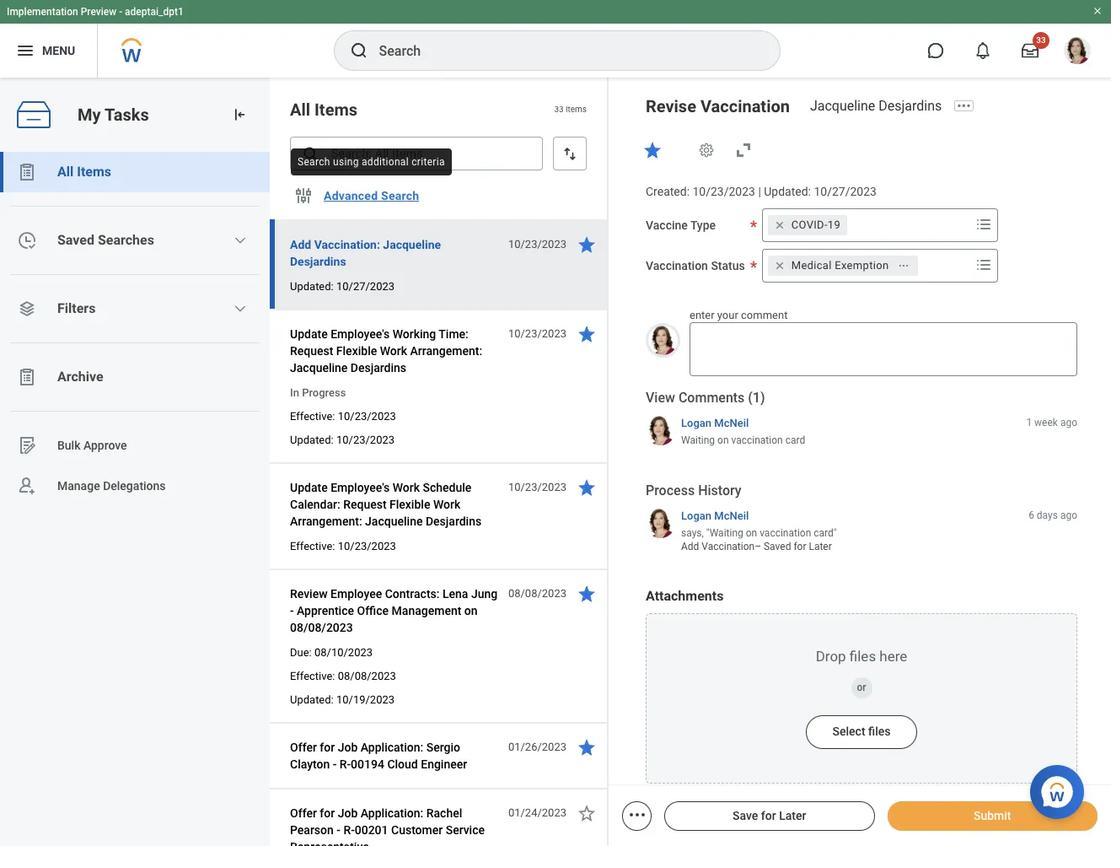 Task type: describe. For each thing, give the bounding box(es) containing it.
rachel
[[427, 806, 462, 820]]

x small image for type
[[772, 217, 788, 233]]

vaccination:
[[314, 238, 380, 251]]

bulk
[[57, 438, 81, 452]]

days
[[1037, 509, 1059, 521]]

tasks
[[105, 104, 149, 124]]

progress
[[302, 386, 346, 399]]

0 vertical spatial vaccination
[[701, 96, 790, 116]]

2 vertical spatial work
[[433, 498, 461, 511]]

medical
[[792, 259, 832, 271]]

search image
[[302, 145, 319, 162]]

select files
[[833, 725, 891, 738]]

updated: for updated: 10/27/2023
[[290, 280, 334, 293]]

manage
[[57, 479, 100, 492]]

jacqueline desjardins
[[811, 98, 942, 114]]

updated: for updated: 10/23/2023
[[290, 434, 334, 446]]

saved searches
[[57, 232, 154, 248]]

application: for customer
[[361, 806, 424, 820]]

offer for job application: sergio clayton ‎- r-00194 cloud engineer
[[290, 741, 467, 771]]

- inside menu 'banner'
[[119, 6, 122, 18]]

items
[[566, 105, 587, 114]]

working
[[393, 327, 436, 341]]

19
[[828, 218, 841, 231]]

later inside says, "waiting on vaccination card" add vaccination – saved for later
[[809, 541, 832, 553]]

offer for offer for job application: sergio clayton ‎- r-00194 cloud engineer
[[290, 741, 317, 754]]

all items inside item list element
[[290, 100, 358, 120]]

covid-19
[[792, 218, 841, 231]]

jung
[[471, 587, 498, 601]]

select files button
[[806, 715, 918, 749]]

star image for update employee's work schedule calendar: request flexible work arrangement: jacqueline desjardins
[[577, 477, 597, 498]]

desjardins inside update employee's work schedule calendar: request flexible work arrangement: jacqueline desjardins
[[426, 515, 482, 528]]

flexible inside 'update employee's working time: request flexible work arrangement: jacqueline desjardins'
[[336, 344, 377, 358]]

employee's for request
[[331, 481, 390, 494]]

offer for job application: rachel pearson ‎- r-00201 customer service representative
[[290, 806, 485, 846]]

x small image for status
[[772, 257, 788, 274]]

2 vertical spatial 08/08/2023
[[338, 670, 396, 682]]

(1)
[[748, 390, 766, 406]]

all items button
[[0, 152, 270, 192]]

on inside "review employee contracts: lena jung - apprentice office management on 08/08/2023"
[[465, 604, 478, 617]]

clipboard image for all items
[[17, 162, 37, 182]]

view comments (1)
[[646, 390, 766, 406]]

schedule
[[423, 481, 472, 494]]

r- for 00194
[[340, 757, 351, 771]]

chevron down image
[[234, 302, 247, 315]]

1 effective: 10/23/2023 from the top
[[290, 410, 396, 423]]

effective: for update employee's working time: request flexible work arrangement: jacqueline desjardins
[[290, 410, 335, 423]]

or
[[857, 682, 867, 694]]

request inside 'update employee's working time: request flexible work arrangement: jacqueline desjardins'
[[290, 344, 333, 358]]

medical exemption element
[[792, 258, 889, 273]]

waiting
[[682, 434, 715, 446]]

bulk approve
[[57, 438, 127, 452]]

mcneil for comments
[[715, 416, 749, 429]]

attachments region
[[646, 588, 1078, 784]]

engineer
[[421, 757, 467, 771]]

vaccine type
[[646, 218, 716, 232]]

mcneil for history
[[715, 509, 749, 522]]

job for 00194
[[338, 741, 358, 754]]

list containing all items
[[0, 152, 270, 506]]

update employee's work schedule calendar: request flexible work arrangement: jacqueline desjardins button
[[290, 477, 499, 531]]

job for 00201
[[338, 806, 358, 820]]

‎- for pearson
[[337, 823, 341, 837]]

add vaccination: jacqueline desjardins button
[[290, 234, 499, 272]]

review employee contracts: lena jung - apprentice office management on 08/08/2023
[[290, 587, 498, 634]]

33 for 33
[[1037, 35, 1047, 45]]

advanced
[[324, 189, 378, 202]]

profile logan mcneil image
[[1064, 37, 1091, 68]]

1 star image from the top
[[577, 234, 597, 255]]

adeptai_dpt1
[[125, 6, 184, 18]]

for for offer for job application: sergio clayton ‎- r-00194 cloud engineer
[[320, 741, 335, 754]]

0 vertical spatial vaccination
[[732, 434, 783, 446]]

revise
[[646, 96, 697, 116]]

office
[[357, 604, 389, 617]]

update employee's working time: request flexible work arrangement: jacqueline desjardins button
[[290, 324, 499, 378]]

search using additional criteria
[[298, 156, 445, 168]]

save for later button
[[665, 801, 875, 831]]

for for offer for job application: rachel pearson ‎- r-00201 customer service representative
[[320, 806, 335, 820]]

offer for job application: sergio clayton ‎- r-00194 cloud engineer button
[[290, 737, 499, 774]]

submit button
[[888, 801, 1098, 831]]

my
[[78, 104, 101, 124]]

prompts image
[[974, 255, 994, 275]]

updated: 10/23/2023
[[290, 434, 395, 446]]

time:
[[439, 327, 469, 341]]

–
[[755, 541, 762, 553]]

update employee's work schedule calendar: request flexible work arrangement: jacqueline desjardins
[[290, 481, 482, 528]]

transformation import image
[[231, 106, 248, 123]]

0 vertical spatial on
[[718, 434, 729, 446]]

lena
[[443, 587, 468, 601]]

updated: for updated: 10/19/2023
[[290, 693, 334, 706]]

service
[[446, 823, 485, 837]]

saved searches button
[[0, 220, 270, 261]]

files
[[869, 725, 891, 738]]

inbox large image
[[1022, 42, 1039, 59]]

my tasks
[[78, 104, 149, 124]]

vaccination inside says, "waiting on vaccination card" add vaccination – saved for later
[[702, 541, 755, 553]]

search using additional criteria tooltip
[[288, 145, 455, 179]]

logan for comments
[[682, 416, 712, 429]]

2 effective: from the top
[[290, 540, 335, 552]]

01/24/2023
[[509, 806, 567, 819]]

manage delegations link
[[0, 466, 270, 506]]

ago for view comments (1)
[[1061, 416, 1078, 428]]

employee's for flexible
[[331, 327, 390, 341]]

add inside says, "waiting on vaccination card" add vaccination – saved for later
[[682, 541, 700, 553]]

bulk approve link
[[0, 425, 270, 466]]

jacqueline desjardins element
[[811, 98, 953, 114]]

in progress
[[290, 386, 346, 399]]

view
[[646, 390, 676, 406]]

clock check image
[[17, 230, 37, 251]]

request inside update employee's work schedule calendar: request flexible work arrangement: jacqueline desjardins
[[343, 498, 387, 511]]

logan mcneil for history
[[682, 509, 749, 522]]

your
[[718, 309, 739, 321]]

chevron down image
[[234, 234, 247, 247]]

desjardins inside 'update employee's working time: request flexible work arrangement: jacqueline desjardins'
[[351, 361, 407, 375]]

implementation preview -   adeptai_dpt1
[[7, 6, 184, 18]]

all inside item list element
[[290, 100, 310, 120]]

for for save for later
[[762, 809, 777, 822]]

filters
[[57, 300, 96, 316]]

review
[[290, 587, 328, 601]]

covid-19 element
[[792, 217, 841, 233]]

perspective image
[[17, 299, 37, 319]]

menu banner
[[0, 0, 1112, 78]]

enter your comment
[[690, 309, 788, 321]]

archive button
[[0, 357, 270, 397]]

due: 08/10/2023
[[290, 646, 373, 659]]

revise vaccination
[[646, 96, 790, 116]]

1
[[1027, 416, 1033, 428]]

says,
[[682, 527, 704, 539]]

in
[[290, 386, 299, 399]]

0 vertical spatial 10/27/2023
[[814, 185, 877, 198]]

for inside says, "waiting on vaccination card" add vaccination – saved for later
[[794, 541, 807, 553]]

saved inside says, "waiting on vaccination card" add vaccination – saved for later
[[764, 541, 792, 553]]

items inside item list element
[[315, 100, 358, 120]]

justify image
[[15, 40, 35, 61]]

manage delegations
[[57, 479, 166, 492]]

clipboard image for archive
[[17, 367, 37, 387]]

review employee contracts: lena jung - apprentice office management on 08/08/2023 button
[[290, 584, 499, 638]]

process
[[646, 483, 695, 499]]

08/10/2023
[[315, 646, 373, 659]]

jacqueline inside the add vaccination: jacqueline desjardins
[[383, 238, 441, 251]]

says, "waiting on vaccination card" add vaccination – saved for later
[[682, 527, 837, 553]]

created: 10/23/2023 | updated: 10/27/2023
[[646, 185, 877, 198]]

offer for job application: rachel pearson ‎- r-00201 customer service representative button
[[290, 803, 499, 846]]

criteria
[[412, 156, 445, 168]]

comments
[[679, 390, 745, 406]]

on inside says, "waiting on vaccination card" add vaccination – saved for later
[[746, 527, 758, 539]]



Task type: vqa. For each thing, say whether or not it's contained in the screenshot.
rename icon
yes



Task type: locate. For each thing, give the bounding box(es) containing it.
x small image left covid-
[[772, 217, 788, 233]]

3 star image from the top
[[577, 803, 597, 823]]

0 vertical spatial job
[[338, 741, 358, 754]]

items up search image at the left top of page
[[315, 100, 358, 120]]

1 vertical spatial ‎-
[[337, 823, 341, 837]]

1 vertical spatial application:
[[361, 806, 424, 820]]

1 vertical spatial mcneil
[[715, 509, 749, 522]]

due:
[[290, 646, 312, 659]]

representative
[[290, 840, 369, 846]]

for up clayton
[[320, 741, 335, 754]]

1 vertical spatial add
[[682, 541, 700, 553]]

r- inside offer for job application: rachel pearson ‎- r-00201 customer service representative
[[344, 823, 355, 837]]

offer up pearson
[[290, 806, 317, 820]]

offer for offer for job application: rachel pearson ‎- r-00201 customer service representative
[[290, 806, 317, 820]]

1 vertical spatial r-
[[344, 823, 355, 837]]

- right preview
[[119, 6, 122, 18]]

1 vertical spatial employee's
[[331, 481, 390, 494]]

updated: 10/19/2023
[[290, 693, 395, 706]]

logan mcneil button inside process history region
[[682, 508, 749, 523]]

select
[[833, 725, 866, 738]]

application: up 00201
[[361, 806, 424, 820]]

0 vertical spatial search
[[298, 156, 330, 168]]

1 vertical spatial logan mcneil button
[[682, 508, 749, 523]]

item list element
[[270, 78, 609, 846]]

33 button
[[1012, 32, 1050, 69]]

logan mcneil inside process history region
[[682, 509, 749, 522]]

2 vertical spatial effective:
[[290, 670, 335, 682]]

0 vertical spatial -
[[119, 6, 122, 18]]

1 horizontal spatial 10/27/2023
[[814, 185, 877, 198]]

attachments
[[646, 588, 724, 604]]

0 vertical spatial logan mcneil button
[[682, 415, 749, 430]]

advanced search button
[[317, 179, 426, 213]]

0 vertical spatial x small image
[[772, 217, 788, 233]]

logan mcneil button up waiting
[[682, 415, 749, 430]]

cloud
[[387, 757, 418, 771]]

1 vertical spatial all
[[57, 164, 74, 180]]

card
[[786, 434, 806, 446]]

all items inside button
[[57, 164, 111, 180]]

vaccination down "waiting
[[702, 541, 755, 553]]

0 vertical spatial add
[[290, 238, 311, 251]]

0 vertical spatial r-
[[340, 757, 351, 771]]

comment
[[741, 309, 788, 321]]

2 star image from the top
[[577, 737, 597, 757]]

preview
[[81, 6, 117, 18]]

1 vertical spatial on
[[746, 527, 758, 539]]

vaccination up –
[[760, 527, 812, 539]]

saved right –
[[764, 541, 792, 553]]

1 horizontal spatial search
[[381, 189, 419, 202]]

vaccination up fullscreen 'image'
[[701, 96, 790, 116]]

2 effective: 10/23/2023 from the top
[[290, 540, 396, 552]]

01/26/2023
[[509, 741, 567, 753]]

updated: down the effective: 08/08/2023
[[290, 693, 334, 706]]

0 vertical spatial request
[[290, 344, 333, 358]]

1 horizontal spatial on
[[718, 434, 729, 446]]

employee's inside update employee's work schedule calendar: request flexible work arrangement: jacqueline desjardins
[[331, 481, 390, 494]]

ago for process history
[[1061, 509, 1078, 521]]

1 vertical spatial search
[[381, 189, 419, 202]]

10/27/2023 inside item list element
[[337, 280, 395, 293]]

employee's up the calendar:
[[331, 481, 390, 494]]

2 x small image from the top
[[772, 257, 788, 274]]

sort image
[[562, 145, 579, 162]]

0 horizontal spatial saved
[[57, 232, 94, 248]]

1 application: from the top
[[361, 741, 424, 754]]

search
[[298, 156, 330, 168], [381, 189, 419, 202]]

0 horizontal spatial -
[[119, 6, 122, 18]]

all items down "my"
[[57, 164, 111, 180]]

1 vertical spatial update
[[290, 481, 328, 494]]

related actions image
[[899, 259, 910, 271]]

work down working
[[380, 344, 407, 358]]

employee's inside 'update employee's working time: request flexible work arrangement: jacqueline desjardins'
[[331, 327, 390, 341]]

saved inside "saved searches" dropdown button
[[57, 232, 94, 248]]

created:
[[646, 185, 690, 198]]

- down review
[[290, 604, 294, 617]]

33 inside item list element
[[554, 105, 564, 114]]

2 vertical spatial star image
[[577, 803, 597, 823]]

job up 00201
[[338, 806, 358, 820]]

0 vertical spatial ago
[[1061, 416, 1078, 428]]

0 horizontal spatial on
[[465, 604, 478, 617]]

notifications large image
[[975, 42, 992, 59]]

list
[[0, 152, 270, 506]]

star image
[[643, 140, 663, 160], [577, 324, 597, 344], [577, 477, 597, 498], [577, 584, 597, 604]]

flexible
[[336, 344, 377, 358], [390, 498, 431, 511]]

logan mcneil button for comments
[[682, 415, 749, 430]]

add inside the add vaccination: jacqueline desjardins
[[290, 238, 311, 251]]

0 vertical spatial star image
[[577, 234, 597, 255]]

-
[[119, 6, 122, 18], [290, 604, 294, 617]]

- inside "review employee contracts: lena jung - apprentice office management on 08/08/2023"
[[290, 604, 294, 617]]

mcneil up "waiting
[[715, 509, 749, 522]]

1 offer from the top
[[290, 741, 317, 754]]

0 horizontal spatial arrangement:
[[290, 515, 362, 528]]

offer up clayton
[[290, 741, 317, 754]]

0 vertical spatial saved
[[57, 232, 94, 248]]

process history
[[646, 483, 742, 499]]

vaccination left card
[[732, 434, 783, 446]]

1 vertical spatial vaccination
[[760, 527, 812, 539]]

1 mcneil from the top
[[715, 416, 749, 429]]

1 vertical spatial vaccination
[[646, 259, 708, 272]]

enter
[[690, 309, 715, 321]]

search inside tooltip
[[298, 156, 330, 168]]

effective: 10/23/2023 up employee
[[290, 540, 396, 552]]

all up saved searches
[[57, 164, 74, 180]]

1 vertical spatial effective: 10/23/2023
[[290, 540, 396, 552]]

1 vertical spatial items
[[77, 164, 111, 180]]

Search Workday  search field
[[379, 32, 745, 69]]

add vaccination: jacqueline desjardins
[[290, 238, 441, 268]]

clipboard image inside all items button
[[17, 162, 37, 182]]

effective: down the calendar:
[[290, 540, 335, 552]]

0 vertical spatial flexible
[[336, 344, 377, 358]]

arrangement: down the calendar:
[[290, 515, 362, 528]]

arrangement: inside update employee's work schedule calendar: request flexible work arrangement: jacqueline desjardins
[[290, 515, 362, 528]]

0 horizontal spatial items
[[77, 164, 111, 180]]

mcneil inside process history region
[[715, 509, 749, 522]]

2 job from the top
[[338, 806, 358, 820]]

later right save
[[780, 809, 807, 822]]

1 logan mcneil button from the top
[[682, 415, 749, 430]]

2 application: from the top
[[361, 806, 424, 820]]

r- right clayton
[[340, 757, 351, 771]]

effective: 08/08/2023
[[290, 670, 396, 682]]

0 vertical spatial 08/08/2023
[[509, 587, 567, 600]]

1 ago from the top
[[1061, 416, 1078, 428]]

employee's photo (logan mcneil) image
[[646, 323, 681, 358]]

mcneil up waiting on vaccination card
[[715, 416, 749, 429]]

0 horizontal spatial later
[[780, 809, 807, 822]]

1 x small image from the top
[[772, 217, 788, 233]]

job inside offer for job application: sergio clayton ‎- r-00194 cloud engineer
[[338, 741, 358, 754]]

2 vertical spatial on
[[465, 604, 478, 617]]

effective: down the due:
[[290, 670, 335, 682]]

2 horizontal spatial on
[[746, 527, 758, 539]]

x small image left medical
[[772, 257, 788, 274]]

status
[[711, 259, 745, 272]]

‎- up the representative
[[337, 823, 341, 837]]

0 horizontal spatial all items
[[57, 164, 111, 180]]

later inside button
[[780, 809, 807, 822]]

0 vertical spatial effective:
[[290, 410, 335, 423]]

update for update employee's work schedule calendar: request flexible work arrangement: jacqueline desjardins
[[290, 481, 328, 494]]

job inside offer for job application: rachel pearson ‎- r-00201 customer service representative
[[338, 806, 358, 820]]

clayton
[[290, 757, 330, 771]]

update for update employee's working time: request flexible work arrangement: jacqueline desjardins
[[290, 327, 328, 341]]

save for later
[[733, 809, 807, 822]]

0 horizontal spatial flexible
[[336, 344, 377, 358]]

apprentice
[[297, 604, 354, 617]]

10/27/2023 up the 19
[[814, 185, 877, 198]]

later down card"
[[809, 541, 832, 553]]

logan mcneil for comments
[[682, 416, 749, 429]]

searches
[[98, 232, 154, 248]]

add left vaccination:
[[290, 238, 311, 251]]

1 vertical spatial later
[[780, 809, 807, 822]]

prompts image
[[974, 214, 994, 234]]

08/08/2023 inside "review employee contracts: lena jung - apprentice office management on 08/08/2023"
[[290, 621, 353, 634]]

0 vertical spatial logan
[[682, 416, 712, 429]]

33 left profile logan mcneil icon
[[1037, 35, 1047, 45]]

1 vertical spatial logan mcneil
[[682, 509, 749, 522]]

0 vertical spatial logan mcneil
[[682, 416, 749, 429]]

update
[[290, 327, 328, 341], [290, 481, 328, 494]]

employee's
[[331, 327, 390, 341], [331, 481, 390, 494]]

logan inside process history region
[[682, 509, 712, 522]]

items down "my"
[[77, 164, 111, 180]]

0 vertical spatial all items
[[290, 100, 358, 120]]

33 inside button
[[1037, 35, 1047, 45]]

‎- inside offer for job application: rachel pearson ‎- r-00201 customer service representative
[[337, 823, 341, 837]]

vaccination inside says, "waiting on vaccination card" add vaccination – saved for later
[[760, 527, 812, 539]]

medical exemption, press delete to clear value. option
[[768, 255, 919, 276]]

update down updated: 10/27/2023
[[290, 327, 328, 341]]

1 horizontal spatial all
[[290, 100, 310, 120]]

update inside update employee's work schedule calendar: request flexible work arrangement: jacqueline desjardins
[[290, 481, 328, 494]]

request right the calendar:
[[343, 498, 387, 511]]

for up pearson
[[320, 806, 335, 820]]

2 offer from the top
[[290, 806, 317, 820]]

0 vertical spatial later
[[809, 541, 832, 553]]

33 items
[[554, 105, 587, 114]]

0 horizontal spatial search
[[298, 156, 330, 168]]

jacqueline inside 'update employee's working time: request flexible work arrangement: jacqueline desjardins'
[[290, 361, 348, 375]]

"waiting
[[707, 527, 744, 539]]

flexible inside update employee's work schedule calendar: request flexible work arrangement: jacqueline desjardins
[[390, 498, 431, 511]]

configure image
[[294, 186, 314, 206]]

saved right clock check image
[[57, 232, 94, 248]]

contracts:
[[385, 587, 440, 601]]

work inside 'update employee's working time: request flexible work arrangement: jacqueline desjardins'
[[380, 344, 407, 358]]

logan up the says,
[[682, 509, 712, 522]]

3 effective: from the top
[[290, 670, 335, 682]]

card"
[[814, 527, 837, 539]]

1 horizontal spatial flexible
[[390, 498, 431, 511]]

gear image
[[698, 142, 715, 159]]

logan mcneil
[[682, 416, 749, 429], [682, 509, 749, 522]]

sergio
[[427, 741, 461, 754]]

0 vertical spatial employee's
[[331, 327, 390, 341]]

work left schedule
[[393, 481, 420, 494]]

clipboard image inside archive button
[[17, 367, 37, 387]]

star image for update employee's working time: request flexible work arrangement: jacqueline desjardins
[[577, 324, 597, 344]]

2 logan mcneil button from the top
[[682, 508, 749, 523]]

‎- right clayton
[[333, 757, 337, 771]]

2 employee's from the top
[[331, 481, 390, 494]]

logan mcneil up waiting
[[682, 416, 749, 429]]

vaccination down vaccine type
[[646, 259, 708, 272]]

offer inside offer for job application: sergio clayton ‎- r-00194 cloud engineer
[[290, 741, 317, 754]]

0 vertical spatial clipboard image
[[17, 162, 37, 182]]

vaccination status
[[646, 259, 745, 272]]

1 vertical spatial ago
[[1061, 509, 1078, 521]]

application: up cloud
[[361, 741, 424, 754]]

desjardins
[[879, 98, 942, 114], [290, 255, 346, 268], [351, 361, 407, 375], [426, 515, 482, 528]]

implementation
[[7, 6, 78, 18]]

updated: down vaccination:
[[290, 280, 334, 293]]

employee's down updated: 10/27/2023
[[331, 327, 390, 341]]

1 vertical spatial saved
[[764, 541, 792, 553]]

0 horizontal spatial 33
[[554, 105, 564, 114]]

1 horizontal spatial saved
[[764, 541, 792, 553]]

0 vertical spatial effective: 10/23/2023
[[290, 410, 396, 423]]

1 horizontal spatial all items
[[290, 100, 358, 120]]

rename image
[[17, 435, 37, 455]]

08/08/2023 up 10/19/2023
[[338, 670, 396, 682]]

my tasks element
[[0, 78, 270, 846]]

0 vertical spatial all
[[290, 100, 310, 120]]

ago right days
[[1061, 509, 1078, 521]]

2 vertical spatial vaccination
[[702, 541, 755, 553]]

user plus image
[[17, 476, 37, 496]]

menu
[[42, 44, 75, 57]]

10/27/2023 down the add vaccination: jacqueline desjardins
[[337, 280, 395, 293]]

search inside button
[[381, 189, 419, 202]]

flexible up the "progress"
[[336, 344, 377, 358]]

on right waiting
[[718, 434, 729, 446]]

jacqueline
[[811, 98, 876, 114], [383, 238, 441, 251], [290, 361, 348, 375], [365, 515, 423, 528]]

on up –
[[746, 527, 758, 539]]

star image for offer for job application: rachel pearson ‎- r-00201 customer service representative
[[577, 803, 597, 823]]

request up in progress
[[290, 344, 333, 358]]

2 ago from the top
[[1061, 509, 1078, 521]]

6 days ago
[[1029, 509, 1078, 521]]

1 logan from the top
[[682, 416, 712, 429]]

vaccination
[[701, 96, 790, 116], [646, 259, 708, 272], [702, 541, 755, 553]]

all items
[[290, 100, 358, 120], [57, 164, 111, 180]]

update up the calendar:
[[290, 481, 328, 494]]

0 horizontal spatial add
[[290, 238, 311, 251]]

|
[[759, 185, 762, 198]]

0 horizontal spatial all
[[57, 164, 74, 180]]

‎- inside offer for job application: sergio clayton ‎- r-00194 cloud engineer
[[333, 757, 337, 771]]

0 vertical spatial items
[[315, 100, 358, 120]]

all inside all items button
[[57, 164, 74, 180]]

1 vertical spatial -
[[290, 604, 294, 617]]

all
[[290, 100, 310, 120], [57, 164, 74, 180]]

2 clipboard image from the top
[[17, 367, 37, 387]]

on down jung
[[465, 604, 478, 617]]

ago right week
[[1061, 416, 1078, 428]]

offer inside offer for job application: rachel pearson ‎- r-00201 customer service representative
[[290, 806, 317, 820]]

ago inside process history region
[[1061, 509, 1078, 521]]

logan up waiting
[[682, 416, 712, 429]]

1 vertical spatial 33
[[554, 105, 564, 114]]

1 horizontal spatial items
[[315, 100, 358, 120]]

star image
[[577, 234, 597, 255], [577, 737, 597, 757], [577, 803, 597, 823]]

add down the says,
[[682, 541, 700, 553]]

on
[[718, 434, 729, 446], [746, 527, 758, 539], [465, 604, 478, 617]]

1 job from the top
[[338, 741, 358, 754]]

search left using
[[298, 156, 330, 168]]

1 vertical spatial star image
[[577, 737, 597, 757]]

1 update from the top
[[290, 327, 328, 341]]

logan mcneil up "waiting
[[682, 509, 749, 522]]

jacqueline inside update employee's work schedule calendar: request flexible work arrangement: jacqueline desjardins
[[365, 515, 423, 528]]

covid-19, press delete to clear value. option
[[768, 215, 848, 235]]

work down schedule
[[433, 498, 461, 511]]

1 clipboard image from the top
[[17, 162, 37, 182]]

2 logan mcneil from the top
[[682, 509, 749, 522]]

r- up the representative
[[344, 823, 355, 837]]

effective: for review employee contracts: lena jung - apprentice office management on 08/08/2023
[[290, 670, 335, 682]]

2 logan from the top
[[682, 509, 712, 522]]

vaccine
[[646, 218, 688, 232]]

application:
[[361, 741, 424, 754], [361, 806, 424, 820]]

1 logan mcneil from the top
[[682, 416, 749, 429]]

1 horizontal spatial later
[[809, 541, 832, 553]]

1 vertical spatial work
[[393, 481, 420, 494]]

updated: 10/27/2023
[[290, 280, 395, 293]]

1 vertical spatial effective:
[[290, 540, 335, 552]]

calendar:
[[290, 498, 341, 511]]

search down additional
[[381, 189, 419, 202]]

desjardins inside the add vaccination: jacqueline desjardins
[[290, 255, 346, 268]]

1 horizontal spatial -
[[290, 604, 294, 617]]

arrangement:
[[410, 344, 483, 358], [290, 515, 362, 528]]

related actions image
[[627, 805, 647, 825]]

job
[[338, 741, 358, 754], [338, 806, 358, 820]]

1 vertical spatial offer
[[290, 806, 317, 820]]

medical exemption
[[792, 259, 889, 271]]

33 for 33 items
[[554, 105, 564, 114]]

for inside offer for job application: rachel pearson ‎- r-00201 customer service representative
[[320, 806, 335, 820]]

request
[[290, 344, 333, 358], [343, 498, 387, 511]]

logan mcneil button up "waiting
[[682, 508, 749, 523]]

star image for offer for job application: sergio clayton ‎- r-00194 cloud engineer
[[577, 737, 597, 757]]

x small image inside covid-19, press delete to clear value. option
[[772, 217, 788, 233]]

waiting on vaccination card
[[682, 434, 806, 446]]

week
[[1035, 416, 1059, 428]]

all items up search image at the left top of page
[[290, 100, 358, 120]]

job up '00194'
[[338, 741, 358, 754]]

application: inside offer for job application: sergio clayton ‎- r-00194 cloud engineer
[[361, 741, 424, 754]]

1 horizontal spatial arrangement:
[[410, 344, 483, 358]]

r- for 00201
[[344, 823, 355, 837]]

effective: down in progress
[[290, 410, 335, 423]]

fullscreen image
[[734, 140, 754, 160]]

08/08/2023 down apprentice
[[290, 621, 353, 634]]

x small image inside medical exemption, press delete to clear value. option
[[772, 257, 788, 274]]

1 vertical spatial clipboard image
[[17, 367, 37, 387]]

logan mcneil button for history
[[682, 508, 749, 523]]

clipboard image
[[17, 162, 37, 182], [17, 367, 37, 387]]

flexible down schedule
[[390, 498, 431, 511]]

process history region
[[646, 482, 1078, 559]]

enter your comment text field
[[690, 322, 1078, 376]]

1 vertical spatial 08/08/2023
[[290, 621, 353, 634]]

updated: down in progress
[[290, 434, 334, 446]]

archive
[[57, 369, 103, 385]]

2 mcneil from the top
[[715, 509, 749, 522]]

star image for review employee contracts: lena jung - apprentice office management on 08/08/2023
[[577, 584, 597, 604]]

for right save
[[762, 809, 777, 822]]

effective: 10/23/2023 up updated: 10/23/2023
[[290, 410, 396, 423]]

1 vertical spatial all items
[[57, 164, 111, 180]]

0 vertical spatial update
[[290, 327, 328, 341]]

r- inside offer for job application: sergio clayton ‎- r-00194 cloud engineer
[[340, 757, 351, 771]]

updated:
[[764, 185, 811, 198], [290, 280, 334, 293], [290, 434, 334, 446], [290, 693, 334, 706]]

1 employee's from the top
[[331, 327, 390, 341]]

offer
[[290, 741, 317, 754], [290, 806, 317, 820]]

x small image
[[772, 217, 788, 233], [772, 257, 788, 274]]

0 vertical spatial ‎-
[[333, 757, 337, 771]]

update inside 'update employee's working time: request flexible work arrangement: jacqueline desjardins'
[[290, 327, 328, 341]]

close environment banner image
[[1093, 6, 1103, 16]]

1 effective: from the top
[[290, 410, 335, 423]]

08/08/2023 right jung
[[509, 587, 567, 600]]

mcneil
[[715, 416, 749, 429], [715, 509, 749, 522]]

for right –
[[794, 541, 807, 553]]

arrangement: inside 'update employee's working time: request flexible work arrangement: jacqueline desjardins'
[[410, 344, 483, 358]]

logan for history
[[682, 509, 712, 522]]

add
[[290, 238, 311, 251], [682, 541, 700, 553]]

arrangement: down time:
[[410, 344, 483, 358]]

for inside offer for job application: sergio clayton ‎- r-00194 cloud engineer
[[320, 741, 335, 754]]

0 vertical spatial arrangement:
[[410, 344, 483, 358]]

1 vertical spatial x small image
[[772, 257, 788, 274]]

0 horizontal spatial 10/27/2023
[[337, 280, 395, 293]]

clipboard image up clock check image
[[17, 162, 37, 182]]

33 left items
[[554, 105, 564, 114]]

1 vertical spatial flexible
[[390, 498, 431, 511]]

covid-
[[792, 218, 828, 231]]

updated: right |
[[764, 185, 811, 198]]

exemption
[[835, 259, 889, 271]]

0 vertical spatial offer
[[290, 741, 317, 754]]

1 vertical spatial 10/27/2023
[[337, 280, 395, 293]]

for
[[794, 541, 807, 553], [320, 741, 335, 754], [320, 806, 335, 820], [762, 809, 777, 822]]

10/23/2023
[[693, 185, 756, 198], [509, 238, 567, 251], [509, 327, 567, 340], [338, 410, 396, 423], [337, 434, 395, 446], [509, 481, 567, 493], [338, 540, 396, 552]]

0 vertical spatial 33
[[1037, 35, 1047, 45]]

1 vertical spatial arrangement:
[[290, 515, 362, 528]]

1 vertical spatial request
[[343, 498, 387, 511]]

items inside button
[[77, 164, 111, 180]]

08/08/2023
[[509, 587, 567, 600], [290, 621, 353, 634], [338, 670, 396, 682]]

customer
[[391, 823, 443, 837]]

1 vertical spatial job
[[338, 806, 358, 820]]

clipboard image left archive
[[17, 367, 37, 387]]

application: for cloud
[[361, 741, 424, 754]]

logan mcneil button
[[682, 415, 749, 430], [682, 508, 749, 523]]

1 vertical spatial logan
[[682, 509, 712, 522]]

1 horizontal spatial add
[[682, 541, 700, 553]]

all up search image at the left top of page
[[290, 100, 310, 120]]

search image
[[349, 40, 369, 61]]

application: inside offer for job application: rachel pearson ‎- r-00201 customer service representative
[[361, 806, 424, 820]]

‎- for clayton
[[333, 757, 337, 771]]

2 update from the top
[[290, 481, 328, 494]]

0 vertical spatial application:
[[361, 741, 424, 754]]



